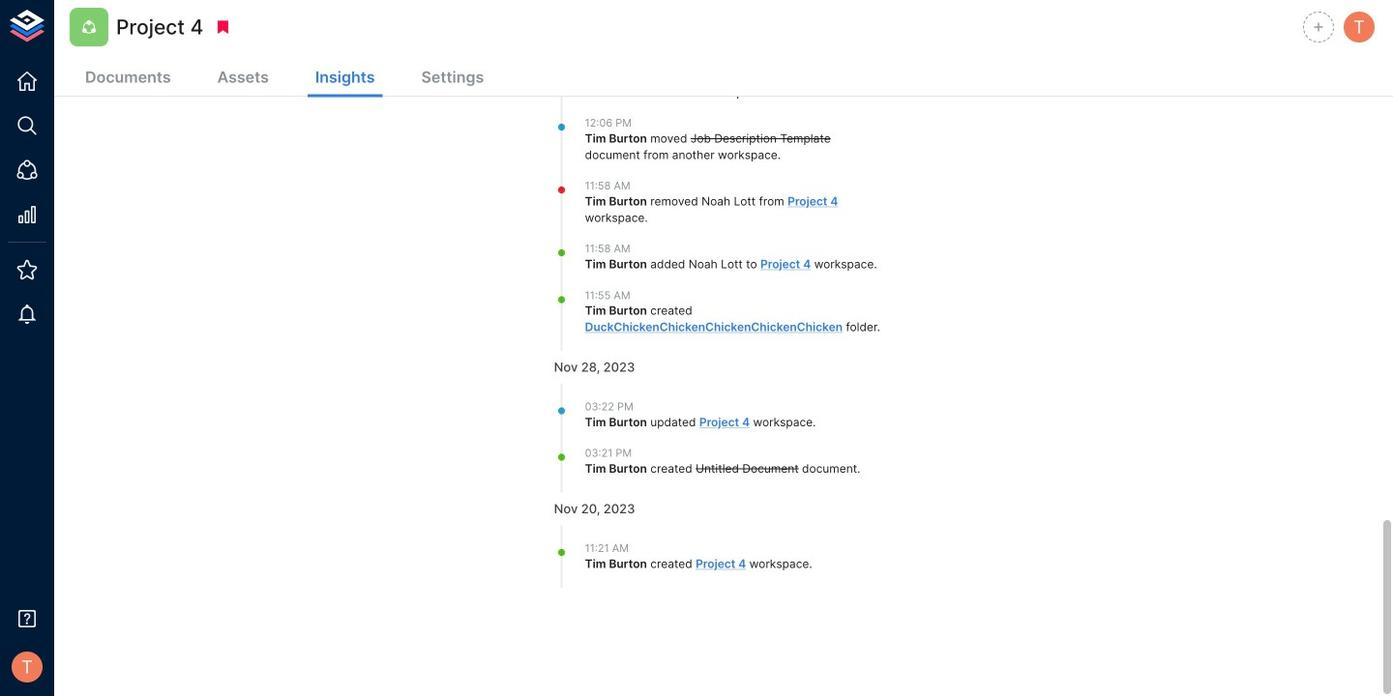 Task type: vqa. For each thing, say whether or not it's contained in the screenshot.
Project Proposal image
no



Task type: describe. For each thing, give the bounding box(es) containing it.
remove bookmark image
[[214, 18, 232, 36]]



